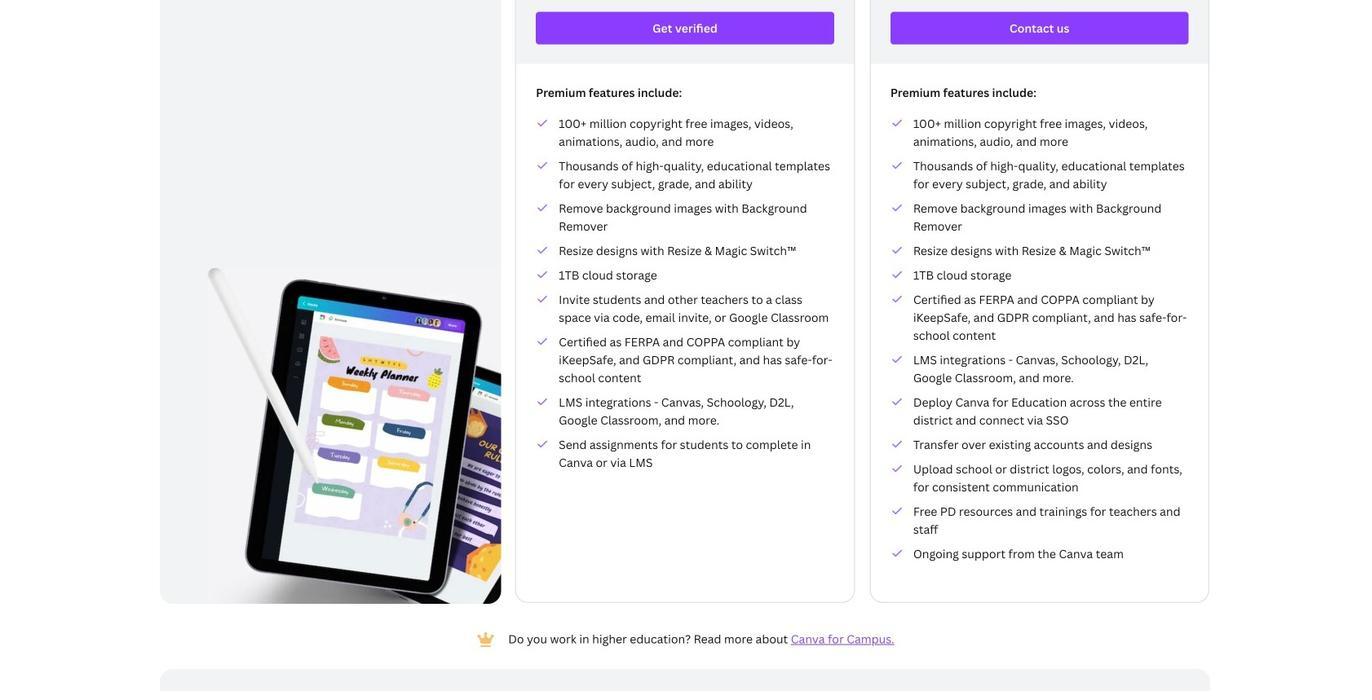 Task type: locate. For each thing, give the bounding box(es) containing it.
a tablet showing canva for education being used to design classroom materials image
[[208, 268, 658, 669]]



Task type: vqa. For each thing, say whether or not it's contained in the screenshot.
A tablet showing Canva for Education being used to design classroom materials image
yes



